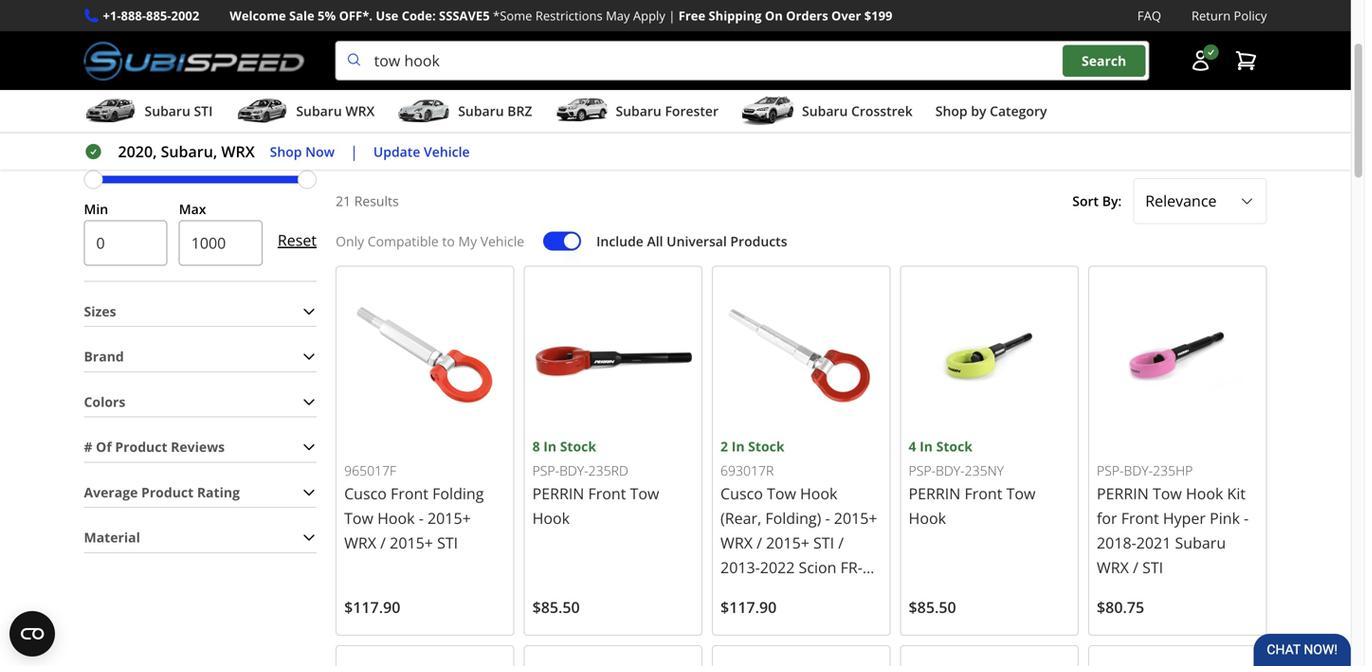 Task type: vqa. For each thing, say whether or not it's contained in the screenshot.


Task type: locate. For each thing, give the bounding box(es) containing it.
1 horizontal spatial $85.50
[[909, 597, 957, 618]]

*some
[[493, 7, 532, 24]]

subaru inside "dropdown button"
[[802, 102, 848, 120]]

wrx
[[346, 102, 375, 120], [221, 141, 255, 162], [344, 533, 376, 553], [721, 533, 753, 553], [1097, 558, 1129, 578]]

/ down 965017f at the left
[[380, 533, 386, 553]]

forester
[[665, 102, 719, 120], [819, 607, 878, 627]]

0 horizontal spatial forester
[[665, 102, 719, 120]]

$117.90
[[344, 597, 401, 618], [721, 597, 777, 618]]

crosstrek
[[852, 102, 913, 120]]

welcome sale 5% off*. use code: sssave5
[[230, 7, 490, 24]]

stock for 235ny
[[937, 438, 973, 456]]

wrx up 2013-
[[721, 533, 753, 553]]

in inside 4 in stock psp-bdy-235ny perrin front tow hook
[[920, 438, 933, 456]]

subaru brz button
[[398, 94, 532, 132]]

sti up price dropdown button on the left of the page
[[194, 102, 213, 120]]

a subaru forester thumbnail image image
[[555, 97, 608, 125]]

1 vertical spatial forester
[[819, 607, 878, 627]]

2 horizontal spatial bdy-
[[1124, 462, 1153, 480]]

on
[[765, 7, 783, 24]]

forester down the toyota
[[819, 607, 878, 627]]

in
[[732, 438, 745, 456], [544, 438, 557, 456], [920, 438, 933, 456]]

0 horizontal spatial in
[[544, 438, 557, 456]]

vehicle inside button
[[424, 142, 470, 160]]

2013-
[[721, 558, 760, 578]]

0 horizontal spatial for
[[535, 118, 555, 138]]

in right 4 on the right of the page
[[920, 438, 933, 456]]

/ right s
[[875, 558, 881, 578]]

0 horizontal spatial perrin front tow hook image
[[533, 275, 694, 436]]

1 in from the left
[[732, 438, 745, 456]]

0 vertical spatial vehicle
[[424, 142, 470, 160]]

2 bdy- from the left
[[936, 462, 965, 480]]

$80.75
[[1097, 597, 1145, 618]]

1 horizontal spatial forester
[[819, 607, 878, 627]]

1 perrin front tow hook image from the left
[[533, 275, 694, 436]]

1 vertical spatial brz
[[776, 582, 803, 603]]

perrin front tow hook image for 4 in stock psp-bdy-235ny perrin front tow hook
[[909, 275, 1071, 436]]

hook inside 965017f cusco front folding tow hook - 2015+ wrx / 2015+ sti
[[378, 508, 415, 529]]

2 stock from the left
[[560, 438, 596, 456]]

maximum slider
[[298, 170, 317, 189]]

0 horizontal spatial vehicle
[[424, 142, 470, 160]]

0 vertical spatial brz
[[508, 102, 532, 120]]

by:
[[1103, 192, 1122, 210]]

2 horizontal spatial perrin
[[1097, 484, 1149, 504]]

1 - from the left
[[419, 508, 424, 529]]

1 vertical spatial |
[[350, 141, 358, 162]]

1 vertical spatial shop
[[270, 142, 302, 160]]

psp- inside 4 in stock psp-bdy-235ny perrin front tow hook
[[909, 462, 936, 480]]

perrin down '8'
[[533, 484, 584, 504]]

of inside dropdown button
[[96, 438, 112, 456]]

1 perrin from the left
[[533, 484, 584, 504]]

psp- left 235hp
[[1097, 462, 1124, 480]]

1 $85.50 from the left
[[533, 597, 580, 618]]

hook up folding)
[[800, 484, 838, 504]]

shop inside "link"
[[270, 142, 302, 160]]

shop for shop now
[[270, 142, 302, 160]]

sti
[[194, 102, 213, 120], [437, 533, 458, 553], [814, 533, 835, 553], [1143, 558, 1164, 578]]

hook down '8'
[[533, 508, 570, 529]]

subaru right 20
[[458, 102, 504, 120]]

1 vertical spatial vehicle
[[481, 232, 525, 250]]

subaru up now
[[296, 102, 342, 120]]

subaru inside 'dropdown button'
[[458, 102, 504, 120]]

#
[[84, 438, 93, 456]]

reviews
[[171, 438, 225, 456]]

psp-bdy-235hp perrin tow hook kit for front hyper pink - 2018-2021 subaru wrx / sti
[[1097, 462, 1249, 578]]

front inside 4 in stock psp-bdy-235ny perrin front tow hook
[[965, 484, 1003, 504]]

sizes
[[84, 302, 116, 320]]

home image
[[84, 0, 99, 12]]

0 horizontal spatial bdy-
[[560, 462, 589, 480]]

forester inside 2 in stock 693017r cusco tow hook (rear, folding) - 2015+ wrx / 2015+ sti / 2013-2022 scion fr-s / subaru brz / toyota gr86 / 2014+ forester (front)
[[819, 607, 878, 627]]

tow inside 965017f cusco front folding tow hook - 2015+ wrx / 2015+ sti
[[344, 508, 374, 529]]

for up 2018-
[[1097, 508, 1118, 529]]

for left tow
[[535, 118, 555, 138]]

subaru brz
[[458, 102, 532, 120]]

2 cusco from the left
[[721, 484, 763, 504]]

minimum slider
[[84, 170, 103, 189]]

perrin
[[533, 484, 584, 504], [909, 484, 961, 504], [1097, 484, 1149, 504]]

perrin front tow hook image for 8 in stock psp-bdy-235rd perrin front tow hook
[[533, 275, 694, 436]]

wrx down 965017f at the left
[[344, 533, 376, 553]]

1 vertical spatial for
[[1097, 508, 1118, 529]]

subaru for subaru sti
[[145, 102, 190, 120]]

brz up '2014+'
[[776, 582, 803, 603]]

2 perrin from the left
[[909, 484, 961, 504]]

0 vertical spatial 21
[[514, 118, 531, 138]]

product up average product rating
[[115, 438, 167, 456]]

1 bdy- from the left
[[560, 462, 589, 480]]

min
[[84, 200, 108, 218]]

front down 235ny
[[965, 484, 1003, 504]]

sti down 2021
[[1143, 558, 1164, 578]]

Max text field
[[179, 220, 263, 266]]

1 vertical spatial of
[[96, 438, 112, 456]]

perrin down 4 on the right of the page
[[909, 484, 961, 504]]

subaru inside 2 in stock 693017r cusco tow hook (rear, folding) - 2015+ wrx / 2015+ sti / 2013-2022 scion fr-s / subaru brz / toyota gr86 / 2014+ forester (front)
[[721, 582, 772, 603]]

tow inside 2 in stock 693017r cusco tow hook (rear, folding) - 2015+ wrx / 2015+ sti / 2013-2022 scion fr-s / subaru brz / toyota gr86 / 2014+ forester (front)
[[767, 484, 796, 504]]

2 psp- from the left
[[909, 462, 936, 480]]

hook
[[800, 484, 838, 504], [1186, 484, 1224, 504], [378, 508, 415, 529], [533, 508, 570, 529], [909, 508, 946, 529]]

stock up 235rd
[[560, 438, 596, 456]]

2 $85.50 from the left
[[909, 597, 957, 618]]

2002
[[171, 7, 199, 24]]

stock inside 2 in stock 693017r cusco tow hook (rear, folding) - 2015+ wrx / 2015+ sti / 2013-2022 scion fr-s / subaru brz / toyota gr86 / 2014+ forester (front)
[[748, 438, 785, 456]]

orders
[[786, 7, 828, 24]]

1 horizontal spatial psp-
[[909, 462, 936, 480]]

front inside the 8 in stock psp-bdy-235rd perrin front tow hook
[[588, 484, 626, 504]]

update
[[373, 142, 420, 160]]

+1-
[[103, 7, 121, 24]]

stock inside 4 in stock psp-bdy-235ny perrin front tow hook
[[937, 438, 973, 456]]

subaru forester
[[616, 102, 719, 120]]

stock up 693017r
[[748, 438, 785, 456]]

price button
[[84, 131, 317, 160]]

1 horizontal spatial perrin
[[909, 484, 961, 504]]

2 horizontal spatial -
[[1244, 508, 1249, 529]]

in inside 2 in stock 693017r cusco tow hook (rear, folding) - 2015+ wrx / 2015+ sti / 2013-2022 scion fr-s / subaru brz / toyota gr86 / 2014+ forester (front)
[[732, 438, 745, 456]]

shop left by
[[936, 102, 968, 120]]

subaru right a subaru crosstrek thumbnail image
[[802, 102, 848, 120]]

perrin front tow hook image
[[533, 275, 694, 436], [909, 275, 1071, 436]]

/ up fr-
[[839, 533, 844, 553]]

toyota
[[817, 582, 865, 603]]

average product rating
[[84, 484, 240, 502]]

/
[[380, 533, 386, 553], [757, 533, 762, 553], [839, 533, 844, 553], [875, 558, 881, 578], [1133, 558, 1139, 578], [807, 582, 813, 603], [762, 607, 768, 627]]

psp-
[[533, 462, 560, 480], [909, 462, 936, 480], [1097, 462, 1124, 480]]

0 horizontal spatial psp-
[[533, 462, 560, 480]]

material button
[[84, 524, 317, 553]]

3 - from the left
[[1244, 508, 1249, 529]]

/ down scion
[[807, 582, 813, 603]]

1 cusco from the left
[[344, 484, 387, 504]]

search button
[[1063, 45, 1146, 77]]

0 horizontal spatial 21
[[336, 192, 351, 210]]

subaru up 2020, subaru, wrx
[[145, 102, 190, 120]]

1 horizontal spatial for
[[1097, 508, 1118, 529]]

$117.90 for cusco tow hook (rear, folding) - 2015+ wrx / 2015+ sti / 2013-2022 scion fr-s / subaru brz / toyota gr86 / 2014+ forester (front)
[[721, 597, 777, 618]]

hook
[[592, 118, 630, 138]]

2
[[721, 438, 728, 456]]

wrx down 2018-
[[1097, 558, 1129, 578]]

2 in from the left
[[544, 438, 557, 456]]

in inside the 8 in stock psp-bdy-235rd perrin front tow hook
[[544, 438, 557, 456]]

vehicle down 20
[[424, 142, 470, 160]]

2 - from the left
[[825, 508, 830, 529]]

cusco down 693017r
[[721, 484, 763, 504]]

brz right the results
[[508, 102, 532, 120]]

- inside psp-bdy-235hp perrin tow hook kit for front hyper pink - 2018-2021 subaru wrx / sti
[[1244, 508, 1249, 529]]

# of product reviews
[[84, 438, 225, 456]]

1 horizontal spatial brz
[[776, 582, 803, 603]]

front
[[391, 484, 429, 504], [588, 484, 626, 504], [965, 484, 1003, 504], [1122, 508, 1159, 529]]

forester down "search input" field
[[665, 102, 719, 120]]

return policy link
[[1192, 6, 1267, 26]]

reset
[[278, 230, 317, 250]]

restrictions
[[536, 7, 603, 24]]

2 horizontal spatial stock
[[937, 438, 973, 456]]

stock for tow
[[748, 438, 785, 456]]

vehicle right the my in the top of the page
[[481, 232, 525, 250]]

hook inside the 8 in stock psp-bdy-235rd perrin front tow hook
[[533, 508, 570, 529]]

psp- down '8'
[[533, 462, 560, 480]]

in for 235ny
[[920, 438, 933, 456]]

0 horizontal spatial -
[[419, 508, 424, 529]]

shop for shop by category
[[936, 102, 968, 120]]

psp- inside the 8 in stock psp-bdy-235rd perrin front tow hook
[[533, 462, 560, 480]]

2 perrin front tow hook image from the left
[[909, 275, 1071, 436]]

| left free
[[669, 7, 676, 24]]

wrx up update
[[346, 102, 375, 120]]

return
[[1192, 7, 1231, 24]]

1 horizontal spatial |
[[669, 7, 676, 24]]

0 horizontal spatial of
[[96, 438, 112, 456]]

8 in stock psp-bdy-235rd perrin front tow hook
[[533, 438, 659, 529]]

3 psp- from the left
[[1097, 462, 1124, 480]]

cusco tow strap blue - universal image
[[1097, 654, 1259, 667]]

0 vertical spatial forester
[[665, 102, 719, 120]]

by
[[971, 102, 987, 120]]

sssave5
[[439, 7, 490, 24]]

my
[[458, 232, 477, 250]]

brz
[[508, 102, 532, 120], [776, 582, 803, 603]]

subaru for subaru wrx
[[296, 102, 342, 120]]

cusco inside 965017f cusco front folding tow hook - 2015+ wrx / 2015+ sti
[[344, 484, 387, 504]]

subaru down 2013-
[[721, 582, 772, 603]]

0 horizontal spatial $117.90
[[344, 597, 401, 618]]

faq link
[[1138, 6, 1162, 26]]

in right '8'
[[544, 438, 557, 456]]

1 horizontal spatial -
[[825, 508, 830, 529]]

0 vertical spatial shop
[[936, 102, 968, 120]]

0 horizontal spatial perrin
[[533, 484, 584, 504]]

hook down 4 on the right of the page
[[909, 508, 946, 529]]

front down 965017f at the left
[[391, 484, 429, 504]]

|
[[669, 7, 676, 24], [350, 141, 358, 162]]

subaru down hyper
[[1175, 533, 1226, 553]]

colors
[[84, 393, 126, 411]]

/ down 2021
[[1133, 558, 1139, 578]]

shop left now
[[270, 142, 302, 160]]

only compatible to my vehicle
[[336, 232, 525, 250]]

1 horizontal spatial $117.90
[[721, 597, 777, 618]]

subaru inside psp-bdy-235hp perrin tow hook kit for front hyper pink - 2018-2021 subaru wrx / sti
[[1175, 533, 1226, 553]]

1 vertical spatial product
[[141, 484, 194, 502]]

product
[[115, 438, 167, 456], [141, 484, 194, 502]]

hook up hyper
[[1186, 484, 1224, 504]]

# of product reviews button
[[84, 433, 317, 462]]

hook down 965017f at the left
[[378, 508, 415, 529]]

select... image
[[1240, 194, 1255, 209]]

subispeed logo image
[[84, 41, 305, 81]]

product down # of product reviews
[[141, 484, 194, 502]]

2018-
[[1097, 533, 1137, 553]]

0 horizontal spatial brz
[[508, 102, 532, 120]]

*some restrictions may apply | free shipping on orders over $199
[[493, 7, 893, 24]]

reset button
[[278, 218, 317, 263]]

0 horizontal spatial $85.50
[[533, 597, 580, 618]]

1 $117.90 from the left
[[344, 597, 401, 618]]

(front)
[[721, 632, 765, 652]]

perrin up 2018-
[[1097, 484, 1149, 504]]

1 horizontal spatial stock
[[748, 438, 785, 456]]

3 perrin from the left
[[1097, 484, 1149, 504]]

bdy- inside the 8 in stock psp-bdy-235rd perrin front tow hook
[[560, 462, 589, 480]]

code:
[[402, 7, 436, 24]]

psp- down 4 on the right of the page
[[909, 462, 936, 480]]

sti down folding
[[437, 533, 458, 553]]

2 horizontal spatial in
[[920, 438, 933, 456]]

2 $117.90 from the left
[[721, 597, 777, 618]]

hook inside 2 in stock 693017r cusco tow hook (rear, folding) - 2015+ wrx / 2015+ sti / 2013-2022 scion fr-s / subaru brz / toyota gr86 / 2014+ forester (front)
[[800, 484, 838, 504]]

- inside 965017f cusco front folding tow hook - 2015+ wrx / 2015+ sti
[[419, 508, 424, 529]]

stock up 235ny
[[937, 438, 973, 456]]

sti inside 2 in stock 693017r cusco tow hook (rear, folding) - 2015+ wrx / 2015+ sti / 2013-2022 scion fr-s / subaru brz / toyota gr86 / 2014+ forester (front)
[[814, 533, 835, 553]]

0 horizontal spatial stock
[[560, 438, 596, 456]]

front up 2021
[[1122, 508, 1159, 529]]

1 horizontal spatial of
[[495, 118, 510, 138]]

stock
[[748, 438, 785, 456], [560, 438, 596, 456], [937, 438, 973, 456]]

sti up scion
[[814, 533, 835, 553]]

of
[[495, 118, 510, 138], [96, 438, 112, 456]]

stock inside the 8 in stock psp-bdy-235rd perrin front tow hook
[[560, 438, 596, 456]]

colors button
[[84, 388, 317, 417]]

wrx down a subaru wrx thumbnail image
[[221, 141, 255, 162]]

a subaru brz thumbnail image image
[[398, 97, 451, 125]]

0 horizontal spatial cusco
[[344, 484, 387, 504]]

3 bdy- from the left
[[1124, 462, 1153, 480]]

subaru inside dropdown button
[[616, 102, 662, 120]]

welcome
[[230, 7, 286, 24]]

bdy- inside 4 in stock psp-bdy-235ny perrin front tow hook
[[936, 462, 965, 480]]

235hp
[[1153, 462, 1193, 480]]

to
[[442, 232, 455, 250]]

perrin for 4 in stock psp-bdy-235ny perrin front tow hook
[[909, 484, 961, 504]]

21 left tow
[[514, 118, 531, 138]]

in for tow
[[732, 438, 745, 456]]

subaru right "a subaru forester thumbnail image"
[[616, 102, 662, 120]]

cusco down 965017f at the left
[[344, 484, 387, 504]]

1 horizontal spatial bdy-
[[936, 462, 965, 480]]

1 psp- from the left
[[533, 462, 560, 480]]

shop inside dropdown button
[[936, 102, 968, 120]]

1 stock from the left
[[748, 438, 785, 456]]

2 horizontal spatial psp-
[[1097, 462, 1124, 480]]

0 vertical spatial product
[[115, 438, 167, 456]]

in for 235rd
[[544, 438, 557, 456]]

1 horizontal spatial cusco
[[721, 484, 763, 504]]

3 in from the left
[[920, 438, 933, 456]]

for
[[535, 118, 555, 138], [1097, 508, 1118, 529]]

of right #
[[96, 438, 112, 456]]

vehicle
[[424, 142, 470, 160], [481, 232, 525, 250]]

shop
[[936, 102, 968, 120], [270, 142, 302, 160]]

1 horizontal spatial 21
[[514, 118, 531, 138]]

| right now
[[350, 141, 358, 162]]

stock for 235rd
[[560, 438, 596, 456]]

perrin inside the 8 in stock psp-bdy-235rd perrin front tow hook
[[533, 484, 584, 504]]

of right the results
[[495, 118, 510, 138]]

1 horizontal spatial perrin front tow hook image
[[909, 275, 1071, 436]]

bdy- inside psp-bdy-235hp perrin tow hook kit for front hyper pink - 2018-2021 subaru wrx / sti
[[1124, 462, 1153, 480]]

1 horizontal spatial shop
[[936, 102, 968, 120]]

in right 2
[[732, 438, 745, 456]]

front down 235rd
[[588, 484, 626, 504]]

3 stock from the left
[[937, 438, 973, 456]]

0 horizontal spatial shop
[[270, 142, 302, 160]]

pink
[[1210, 508, 1240, 529]]

21 left results
[[336, 192, 351, 210]]

1 horizontal spatial in
[[732, 438, 745, 456]]

perrin inside 4 in stock psp-bdy-235ny perrin front tow hook
[[909, 484, 961, 504]]

$85.50
[[533, 597, 580, 618], [909, 597, 957, 618]]

policy
[[1234, 7, 1267, 24]]

2020, subaru, wrx
[[118, 141, 255, 162]]

8
[[533, 438, 540, 456]]

kit
[[1228, 484, 1246, 504]]



Task type: describe. For each thing, give the bounding box(es) containing it.
hyper
[[1163, 508, 1206, 529]]

brz inside 'dropdown button'
[[508, 102, 532, 120]]

$117.90 for cusco front folding tow hook - 2015+ wrx / 2015+ sti
[[344, 597, 401, 618]]

tow inside 4 in stock psp-bdy-235ny perrin front tow hook
[[1007, 484, 1036, 504]]

5%
[[318, 7, 336, 24]]

return policy
[[1192, 7, 1267, 24]]

2 in stock 693017r cusco tow hook (rear, folding) - 2015+ wrx / 2015+ sti / 2013-2022 scion fr-s / subaru brz / toyota gr86 / 2014+ forester (front)
[[721, 438, 881, 652]]

brand
[[84, 348, 124, 366]]

subaru sti
[[145, 102, 213, 120]]

965017f
[[344, 462, 396, 480]]

perrin for 8 in stock psp-bdy-235rd perrin front tow hook
[[533, 484, 584, 504]]

0 horizontal spatial |
[[350, 141, 358, 162]]

front inside 965017f cusco front folding tow hook - 2015+ wrx / 2015+ sti
[[391, 484, 429, 504]]

4 in stock psp-bdy-235ny perrin front tow hook
[[909, 438, 1036, 529]]

psp- for 4 in stock psp-bdy-235ny perrin front tow hook
[[909, 462, 936, 480]]

subaru for subaru brz
[[458, 102, 504, 120]]

a subaru wrx thumbnail image image
[[236, 97, 289, 125]]

a subaru crosstrek thumbnail image image
[[742, 97, 795, 125]]

forester inside dropdown button
[[665, 102, 719, 120]]

/ right gr86 on the bottom of page
[[762, 607, 768, 627]]

products
[[731, 232, 788, 250]]

shop by category
[[936, 102, 1047, 120]]

subaru crosstrek button
[[742, 94, 913, 132]]

/ inside 965017f cusco front folding tow hook - 2015+ wrx / 2015+ sti
[[380, 533, 386, 553]]

2021
[[1137, 533, 1171, 553]]

cusco front folding tow hook - 2015+ wrx / 2015+ sti image
[[344, 275, 506, 436]]

subaru wrx button
[[236, 94, 375, 132]]

$85.50 for 8 in stock psp-bdy-235rd perrin front tow hook
[[533, 597, 580, 618]]

sort by:
[[1073, 192, 1122, 210]]

showing 20 results of 21 for tow hook
[[359, 118, 630, 138]]

include
[[597, 232, 644, 250]]

$85.50 for 4 in stock psp-bdy-235ny perrin front tow hook
[[909, 597, 957, 618]]

+1-888-885-2002
[[103, 7, 199, 24]]

0 vertical spatial for
[[535, 118, 555, 138]]

tow inside psp-bdy-235hp perrin tow hook kit for front hyper pink - 2018-2021 subaru wrx / sti
[[1153, 484, 1182, 504]]

bdy- for 4 in stock psp-bdy-235ny perrin front tow hook
[[936, 462, 965, 480]]

update vehicle button
[[373, 141, 470, 163]]

885-
[[146, 7, 171, 24]]

sti inside dropdown button
[[194, 102, 213, 120]]

/ up 2022
[[757, 533, 762, 553]]

shipping
[[709, 7, 762, 24]]

over
[[832, 7, 861, 24]]

brz inside 2 in stock 693017r cusco tow hook (rear, folding) - 2015+ wrx / 2015+ sti / 2013-2022 scion fr-s / subaru brz / toyota gr86 / 2014+ forester (front)
[[776, 582, 803, 603]]

tow inside the 8 in stock psp-bdy-235rd perrin front tow hook
[[630, 484, 659, 504]]

use
[[376, 7, 399, 24]]

+1-888-885-2002 link
[[103, 6, 199, 26]]

wrx inside 2 in stock 693017r cusco tow hook (rear, folding) - 2015+ wrx / 2015+ sti / 2013-2022 scion fr-s / subaru brz / toyota gr86 / 2014+ forester (front)
[[721, 533, 753, 553]]

2020,
[[118, 141, 157, 162]]

results
[[444, 118, 491, 138]]

front inside psp-bdy-235hp perrin tow hook kit for front hyper pink - 2018-2021 subaru wrx / sti
[[1122, 508, 1159, 529]]

cusco tow hook (rear, folding) - 2015+ wrx / 2015+ sti / 2013-2022 scion fr-s / subaru brz / toyota gr86 / 2014+ forester (front) image
[[721, 275, 882, 436]]

perrin inside psp-bdy-235hp perrin tow hook kit for front hyper pink - 2018-2021 subaru wrx / sti
[[1097, 484, 1149, 504]]

235rd
[[589, 462, 629, 480]]

psp- inside psp-bdy-235hp perrin tow hook kit for front hyper pink - 2018-2021 subaru wrx / sti
[[1097, 462, 1124, 480]]

subaru for subaru forester
[[616, 102, 662, 120]]

faq
[[1138, 7, 1162, 24]]

s
[[863, 558, 871, 578]]

button image
[[1190, 49, 1212, 72]]

search
[[1082, 52, 1127, 70]]

subaru sti button
[[84, 94, 213, 132]]

showing
[[359, 118, 418, 138]]

bdy- for 8 in stock psp-bdy-235rd perrin front tow hook
[[560, 462, 589, 480]]

brand button
[[84, 342, 317, 372]]

a subaru sti thumbnail image image
[[84, 97, 137, 125]]

$199
[[865, 7, 893, 24]]

for inside psp-bdy-235hp perrin tow hook kit for front hyper pink - 2018-2021 subaru wrx / sti
[[1097, 508, 1118, 529]]

wrx inside psp-bdy-235hp perrin tow hook kit for front hyper pink - 2018-2021 subaru wrx / sti
[[1097, 558, 1129, 578]]

category
[[990, 102, 1047, 120]]

scion
[[799, 558, 837, 578]]

21 results
[[336, 192, 399, 210]]

subaru forester button
[[555, 94, 719, 132]]

perrin tow hook kit for front hyper pink - 2018-2021 subaru wrx / sti image
[[1097, 275, 1259, 436]]

1 horizontal spatial vehicle
[[481, 232, 525, 250]]

0 vertical spatial |
[[669, 7, 676, 24]]

now
[[305, 142, 335, 160]]

only
[[336, 232, 364, 250]]

subaru for subaru crosstrek
[[802, 102, 848, 120]]

/ inside psp-bdy-235hp perrin tow hook kit for front hyper pink - 2018-2021 subaru wrx / sti
[[1133, 558, 1139, 578]]

Min text field
[[84, 220, 168, 266]]

max
[[179, 200, 206, 218]]

all
[[647, 232, 663, 250]]

universal
[[667, 232, 727, 250]]

cusco inside 2 in stock 693017r cusco tow hook (rear, folding) - 2015+ wrx / 2015+ sti / 2013-2022 scion fr-s / subaru brz / toyota gr86 / 2014+ forester (front)
[[721, 484, 763, 504]]

tow
[[559, 118, 588, 138]]

hook inside psp-bdy-235hp perrin tow hook kit for front hyper pink - 2018-2021 subaru wrx / sti
[[1186, 484, 1224, 504]]

subaru wrx
[[296, 102, 375, 120]]

sort
[[1073, 192, 1099, 210]]

sale
[[289, 7, 315, 24]]

shop now
[[270, 142, 335, 160]]

apply
[[633, 7, 666, 24]]

compatible
[[368, 232, 439, 250]]

folding
[[433, 484, 484, 504]]

search input field
[[335, 41, 1150, 81]]

sizes button
[[84, 297, 317, 326]]

shop by category button
[[936, 94, 1047, 132]]

material
[[84, 529, 140, 547]]

psp- for 8 in stock psp-bdy-235rd perrin front tow hook
[[533, 462, 560, 480]]

hook inside 4 in stock psp-bdy-235ny perrin front tow hook
[[909, 508, 946, 529]]

free
[[679, 7, 706, 24]]

sti inside psp-bdy-235hp perrin tow hook kit for front hyper pink - 2018-2021 subaru wrx / sti
[[1143, 558, 1164, 578]]

Select... button
[[1133, 178, 1267, 224]]

1 vertical spatial 21
[[336, 192, 351, 210]]

folding)
[[766, 508, 822, 529]]

2014+
[[772, 607, 815, 627]]

965017f cusco front folding tow hook - 2015+ wrx / 2015+ sti
[[344, 462, 484, 553]]

20
[[422, 118, 440, 138]]

product inside dropdown button
[[115, 438, 167, 456]]

average
[[84, 484, 138, 502]]

off*.
[[339, 7, 373, 24]]

- inside 2 in stock 693017r cusco tow hook (rear, folding) - 2015+ wrx / 2015+ sti / 2013-2022 scion fr-s / subaru brz / toyota gr86 / 2014+ forester (front)
[[825, 508, 830, 529]]

sti inside 965017f cusco front folding tow hook - 2015+ wrx / 2015+ sti
[[437, 533, 458, 553]]

open widget image
[[9, 612, 55, 657]]

0 vertical spatial of
[[495, 118, 510, 138]]

include all universal products
[[597, 232, 788, 250]]

gr86
[[721, 607, 759, 627]]

product inside dropdown button
[[141, 484, 194, 502]]

results
[[354, 192, 399, 210]]

rating
[[197, 484, 240, 502]]

wrx inside dropdown button
[[346, 102, 375, 120]]

update vehicle
[[373, 142, 470, 160]]

wrx inside 965017f cusco front folding tow hook - 2015+ wrx / 2015+ sti
[[344, 533, 376, 553]]



